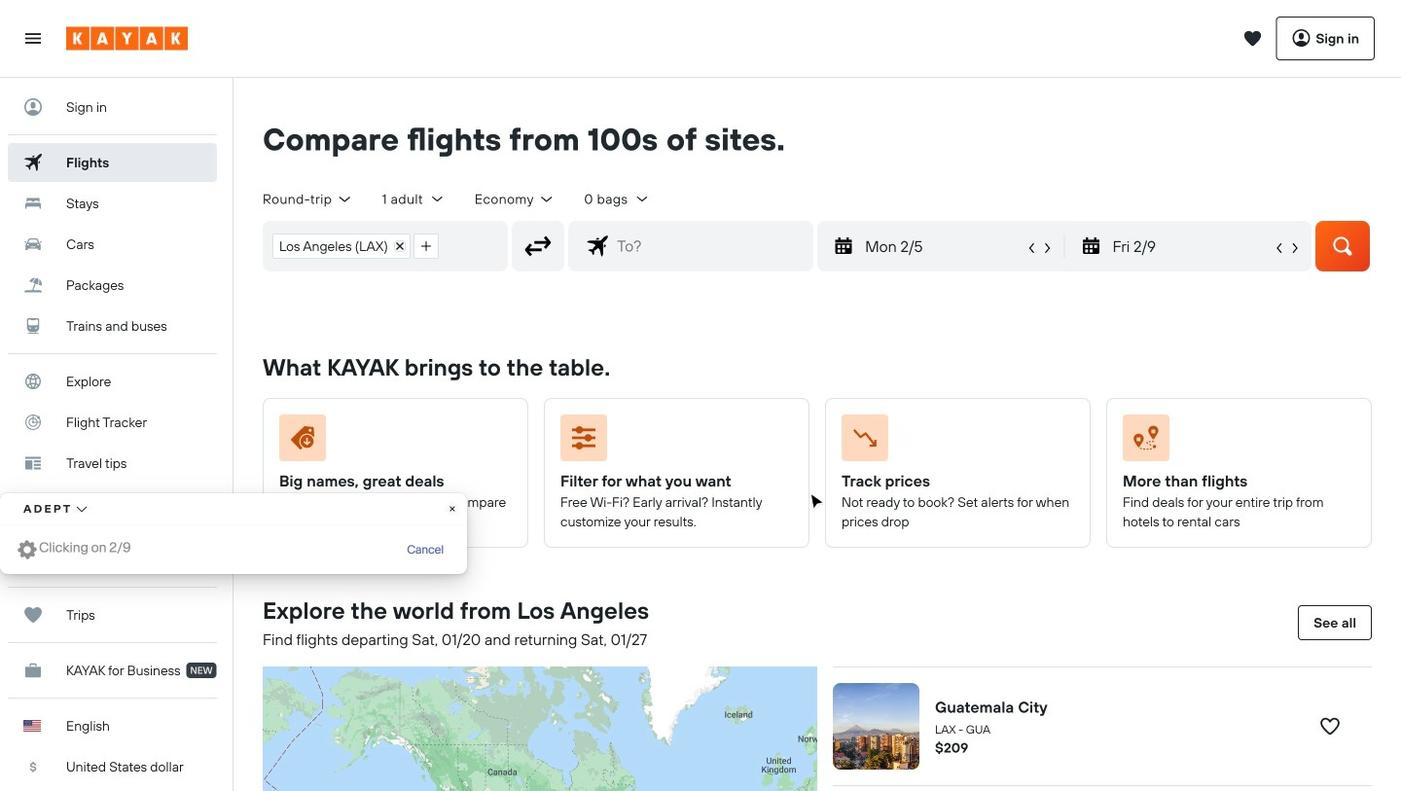 Task type: locate. For each thing, give the bounding box(es) containing it.
map region
[[43, 455, 1040, 791]]

0 horizontal spatial list item
[[273, 233, 411, 259]]

list item right remove 'image'
[[413, 233, 439, 259]]

monday february 5th element
[[866, 234, 1025, 258]]

1 horizontal spatial list item
[[413, 233, 439, 259]]

figure
[[279, 414, 504, 469], [561, 414, 785, 469], [842, 414, 1067, 469], [1123, 414, 1348, 469]]

list
[[264, 222, 448, 270]]

Trip type Round-trip field
[[263, 190, 353, 208]]

navigation menu image
[[23, 29, 43, 48]]

2 figure from the left
[[561, 414, 785, 469]]

Flight destination input text field
[[609, 222, 813, 270]]

list item
[[273, 233, 411, 259], [413, 233, 439, 259]]

list item down trip type round-trip 'field'
[[273, 233, 411, 259]]



Task type: describe. For each thing, give the bounding box(es) containing it.
guatemala city image
[[833, 683, 920, 770]]

swap departure airport and destination airport image
[[520, 228, 557, 265]]

3 figure from the left
[[842, 414, 1067, 469]]

1 figure from the left
[[279, 414, 504, 469]]

Flight origin input text field
[[448, 222, 507, 270]]

united states (english) image
[[23, 720, 41, 732]]

1 list item from the left
[[273, 233, 411, 259]]

2 list item from the left
[[413, 233, 439, 259]]

Cabin type Economy field
[[475, 190, 555, 208]]

4 figure from the left
[[1123, 414, 1348, 469]]

remove image
[[395, 241, 405, 251]]

friday february 9th element
[[1113, 234, 1272, 258]]



Task type: vqa. For each thing, say whether or not it's contained in the screenshot.
list item to the right
yes



